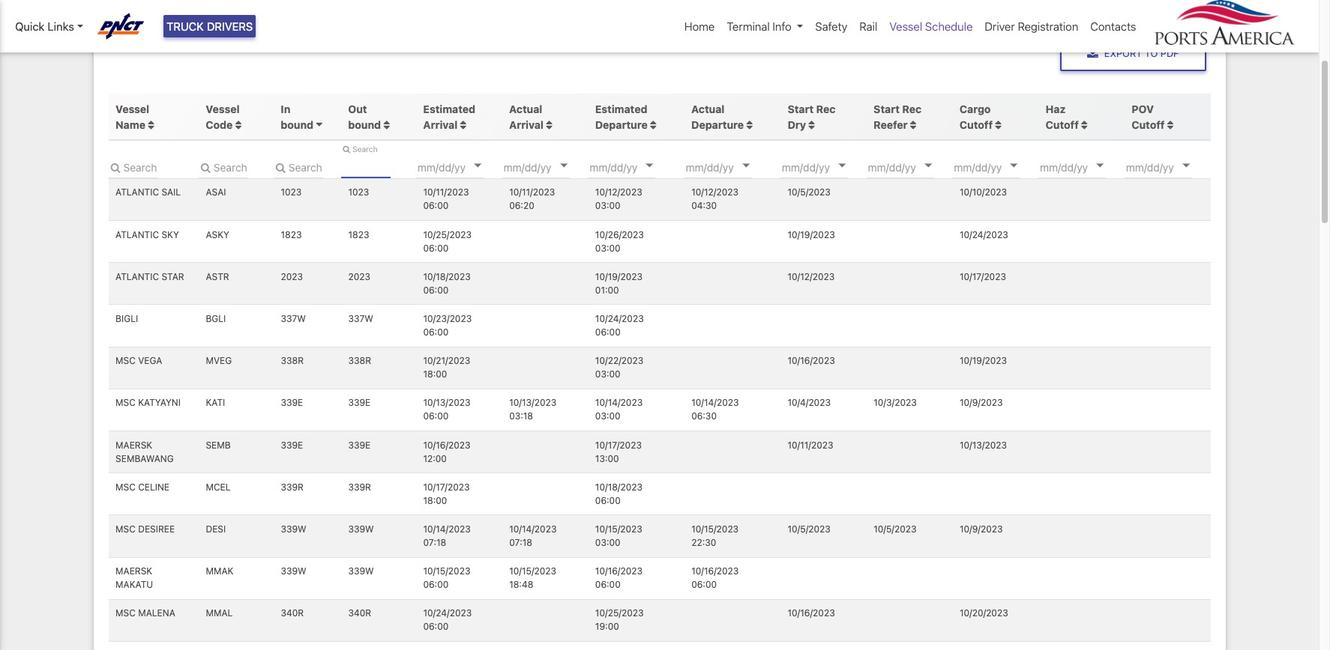 Task type: describe. For each thing, give the bounding box(es) containing it.
10/12/2023 for 04:30
[[691, 187, 739, 198]]

12:00
[[423, 453, 447, 465]]

10/16/2023 12:00
[[423, 440, 471, 465]]

haz
[[1046, 102, 1066, 115]]

mveg
[[206, 356, 232, 367]]

10/17/2023 for 10/17/2023 13:00
[[595, 440, 642, 451]]

0 horizontal spatial 10/18/2023 06:00
[[423, 271, 471, 296]]

truck drivers
[[166, 19, 253, 33]]

pdf
[[1161, 48, 1179, 59]]

06:00 inside "10/13/2023 06:00"
[[423, 411, 449, 422]]

name
[[116, 118, 145, 131]]

10/13/2023 03:18
[[509, 398, 557, 422]]

10/26/2023 03:00
[[595, 229, 644, 254]]

10/23/2023
[[423, 313, 472, 325]]

start for reefer
[[874, 102, 900, 115]]

star
[[161, 271, 184, 283]]

truck
[[166, 19, 204, 33]]

10/3/2023
[[874, 398, 917, 409]]

06:30
[[691, 411, 717, 422]]

msc for msc vega
[[116, 356, 136, 367]]

18:00 for 10/17/2023 18:00
[[423, 495, 447, 507]]

0 vertical spatial 10/24/2023
[[960, 229, 1008, 240]]

drivers
[[207, 19, 253, 33]]

safety link
[[809, 12, 854, 41]]

msc celine
[[116, 482, 169, 493]]

10/13/2023 for 03:18
[[509, 398, 557, 409]]

schedule
[[925, 19, 973, 33]]

vessel for name
[[116, 102, 149, 115]]

10/11/2023 for 06:20
[[509, 187, 555, 198]]

10/11/2023 06:00
[[423, 187, 469, 212]]

rail
[[860, 19, 877, 33]]

driver registration
[[985, 19, 1078, 33]]

10/15/2023 06:00
[[423, 566, 470, 591]]

10/15/2023 for 06:00
[[423, 566, 470, 577]]

start rec reefer
[[874, 102, 922, 131]]

msc for msc desiree
[[116, 524, 136, 535]]

estimated for departure
[[595, 102, 647, 115]]

export
[[1104, 48, 1142, 59]]

truck drivers link
[[163, 15, 256, 38]]

2 open calendar image from the left
[[742, 164, 750, 168]]

rail link
[[854, 12, 883, 41]]

code
[[206, 118, 233, 131]]

desiree
[[138, 524, 175, 535]]

msc for msc malena
[[116, 608, 136, 620]]

mm/dd/yy field for 2nd open calendar icon from left
[[502, 156, 592, 178]]

terminal
[[727, 19, 770, 33]]

maersk makatu
[[116, 566, 153, 591]]

atlantic for atlantic star
[[116, 271, 159, 283]]

10/15/2023 03:00
[[595, 524, 642, 549]]

estimated for arrival
[[423, 102, 475, 115]]

2 2023 from the left
[[348, 271, 370, 283]]

out
[[348, 102, 367, 115]]

10/23/2023 06:00
[[423, 313, 472, 338]]

10/22/2023 03:00
[[595, 356, 644, 380]]

katyayni
[[138, 398, 181, 409]]

10/14/2023 up 10/15/2023 18:48
[[509, 524, 557, 535]]

maersk sembawang
[[116, 440, 174, 465]]

contacts
[[1090, 19, 1136, 33]]

10/25/2023 for 06:00
[[423, 229, 472, 240]]

cargo cutoff
[[960, 102, 993, 131]]

terminal info link
[[721, 12, 809, 41]]

vessel code
[[206, 102, 240, 131]]

1 open calendar image from the left
[[646, 164, 653, 168]]

03:18
[[509, 411, 533, 422]]

sembawang
[[116, 453, 174, 465]]

2 open calendar image from the left
[[560, 164, 567, 168]]

10/12/2023 for 03:00
[[595, 187, 642, 198]]

0 horizontal spatial 10/24/2023
[[423, 608, 472, 620]]

malena
[[138, 608, 175, 620]]

10/11/2023 06:20
[[509, 187, 555, 212]]

estimated departure
[[595, 102, 648, 131]]

4 open calendar image from the left
[[924, 164, 932, 168]]

10/25/2023 06:00
[[423, 229, 472, 254]]

1 1023 from the left
[[281, 187, 302, 198]]

10/21/2023
[[423, 356, 470, 367]]

estimated arrival
[[423, 102, 475, 131]]

1 1823 from the left
[[281, 229, 302, 240]]

2 338r from the left
[[348, 356, 371, 367]]

vessel for code
[[206, 102, 240, 115]]

vessel schedule link
[[883, 12, 979, 41]]

atlantic for atlantic sky
[[116, 229, 159, 240]]

home link
[[679, 12, 721, 41]]

10/12/2023 04:30
[[691, 187, 739, 212]]

msc katyayni
[[116, 398, 181, 409]]

1 horizontal spatial 10/24/2023 06:00
[[595, 313, 644, 338]]

10/12/2023 03:00
[[595, 187, 642, 212]]

2 horizontal spatial 10/13/2023
[[960, 440, 1007, 451]]

04:30
[[691, 201, 717, 212]]

bigli
[[116, 313, 138, 325]]

driver
[[985, 19, 1015, 33]]

departure for estimated
[[595, 118, 648, 131]]

mcel
[[206, 482, 231, 493]]

mmak
[[206, 566, 233, 577]]

vessel schedule
[[889, 19, 973, 33]]

asky
[[206, 229, 229, 240]]

10/17/2023 for 10/17/2023 18:00
[[423, 482, 470, 493]]

quick links link
[[15, 18, 83, 35]]

1 10/14/2023 07:18 from the left
[[423, 524, 471, 549]]

22:30
[[691, 538, 716, 549]]

mm/dd/yy field for second open calendar icon from right
[[952, 156, 1042, 178]]

kati
[[206, 398, 225, 409]]

makatu
[[116, 580, 153, 591]]

2 horizontal spatial 10/11/2023
[[788, 440, 833, 451]]

10/14/2023 03:00
[[595, 398, 643, 422]]

astr
[[206, 271, 229, 283]]

cutoff for pov
[[1132, 118, 1165, 131]]

maersk for maersk sembawang
[[116, 440, 152, 451]]

start for dry
[[788, 102, 814, 115]]

10/11/2023 for 06:00
[[423, 187, 469, 198]]

2 1823 from the left
[[348, 229, 369, 240]]

10/14/2023 down 10/17/2023 18:00
[[423, 524, 471, 535]]

vega
[[138, 356, 162, 367]]

msc malena
[[116, 608, 175, 620]]

10/9/2023 for 10/5/2023
[[960, 524, 1003, 535]]

2 10/16/2023 06:00 from the left
[[691, 566, 739, 591]]

contacts link
[[1084, 12, 1142, 41]]

1 horizontal spatial 10/19/2023
[[788, 229, 835, 240]]

10/17/2023 for 10/17/2023
[[960, 271, 1006, 283]]

driver registration link
[[979, 12, 1084, 41]]

10/5/2023 for 10/15/2023
[[788, 524, 831, 535]]

10/15/2023 22:30
[[691, 524, 739, 549]]

18:48
[[509, 580, 533, 591]]

10/13/2023 06:00
[[423, 398, 471, 422]]



Task type: locate. For each thing, give the bounding box(es) containing it.
2 vertical spatial atlantic
[[116, 271, 159, 283]]

1 horizontal spatial open calendar image
[[742, 164, 750, 168]]

10/14/2023 down the 10/22/2023 03:00
[[595, 398, 643, 409]]

03:00 for 10/26/2023 03:00
[[595, 243, 621, 254]]

10/24/2023 06:00 up 10/22/2023 at the bottom of page
[[595, 313, 644, 338]]

cutoff down 'pov'
[[1132, 118, 1165, 131]]

03:00 inside 10/15/2023 03:00
[[595, 538, 621, 549]]

mm/dd/yy field for second open calendar image from the right
[[684, 156, 774, 178]]

10/15/2023
[[595, 524, 642, 535], [691, 524, 739, 535], [423, 566, 470, 577], [509, 566, 556, 577]]

10/20/2023
[[960, 608, 1008, 620]]

0 horizontal spatial rec
[[816, 102, 836, 115]]

03:00 for 10/14/2023 03:00
[[595, 411, 621, 422]]

1 07:18 from the left
[[423, 538, 446, 549]]

rec
[[816, 102, 836, 115], [902, 102, 922, 115]]

2 rec from the left
[[902, 102, 922, 115]]

info
[[773, 19, 792, 33]]

1 10/16/2023 06:00 from the left
[[595, 566, 643, 591]]

arrival for actual arrival
[[509, 118, 544, 131]]

01:00
[[595, 285, 619, 296]]

2 arrival from the left
[[509, 118, 544, 131]]

3 open calendar image from the left
[[838, 164, 846, 168]]

5 mm/dd/yy field from the left
[[780, 156, 870, 178]]

2 07:18 from the left
[[509, 538, 532, 549]]

2 horizontal spatial 10/19/2023
[[960, 356, 1007, 367]]

sky
[[161, 229, 179, 240]]

home
[[685, 19, 715, 33]]

actual for actual arrival
[[509, 102, 542, 115]]

10/15/2023 for 22:30
[[691, 524, 739, 535]]

cargo
[[960, 102, 991, 115]]

03:00 for 10/12/2023 03:00
[[595, 201, 621, 212]]

quick links
[[15, 19, 74, 33]]

0 horizontal spatial actual
[[509, 102, 542, 115]]

06:00 inside 10/11/2023 06:00
[[423, 201, 449, 212]]

actual inside actual arrival
[[509, 102, 542, 115]]

10/25/2023 down 10/11/2023 06:00
[[423, 229, 472, 240]]

departure up 10/12/2023 03:00 at the left of the page
[[595, 118, 648, 131]]

0 horizontal spatial 10/11/2023
[[423, 187, 469, 198]]

10/24/2023 down 10/10/2023
[[960, 229, 1008, 240]]

atlantic for atlantic sail
[[116, 187, 159, 198]]

cutoff down "cargo"
[[960, 118, 993, 131]]

1 horizontal spatial departure
[[691, 118, 744, 131]]

open calendar image
[[474, 164, 481, 168], [560, 164, 567, 168], [838, 164, 846, 168], [924, 164, 932, 168], [1010, 164, 1018, 168], [1182, 164, 1190, 168]]

0 horizontal spatial start
[[788, 102, 814, 115]]

mm/dd/yy field
[[416, 156, 506, 178], [502, 156, 592, 178], [588, 156, 678, 178], [684, 156, 774, 178], [780, 156, 870, 178], [866, 156, 956, 178], [952, 156, 1042, 178], [1039, 156, 1128, 178], [1125, 156, 1215, 178]]

03:00 for 10/15/2023 03:00
[[595, 538, 621, 549]]

7 mm/dd/yy field from the left
[[952, 156, 1042, 178]]

1 horizontal spatial bound
[[348, 118, 381, 131]]

07:18 up 10/15/2023 06:00
[[423, 538, 446, 549]]

10/15/2023 18:48
[[509, 566, 556, 591]]

msc desiree
[[116, 524, 175, 535]]

bound for in
[[281, 118, 314, 131]]

1 vertical spatial 10/24/2023 06:00
[[423, 608, 472, 633]]

4 msc from the top
[[116, 524, 136, 535]]

1 horizontal spatial 1823
[[348, 229, 369, 240]]

2 vertical spatial 10/19/2023
[[960, 356, 1007, 367]]

1 horizontal spatial 10/18/2023 06:00
[[595, 482, 643, 507]]

atlantic left sail
[[116, 187, 159, 198]]

2 03:00 from the top
[[595, 243, 621, 254]]

rec left start rec reefer
[[816, 102, 836, 115]]

10/4/2023
[[788, 398, 831, 409]]

2 departure from the left
[[691, 118, 744, 131]]

0 horizontal spatial 339r
[[281, 482, 304, 493]]

in
[[281, 102, 290, 115]]

06:00 inside 10/23/2023 06:00
[[423, 327, 449, 338]]

1 cutoff from the left
[[960, 118, 993, 131]]

10/15/2023 for 18:48
[[509, 566, 556, 577]]

10/14/2023 07:18 up 10/15/2023 18:48
[[509, 524, 557, 549]]

10/25/2023 for 19:00
[[595, 608, 644, 620]]

10/24/2023 down 01:00
[[595, 313, 644, 325]]

bound inside in bound
[[281, 118, 314, 131]]

1 horizontal spatial 339r
[[348, 482, 371, 493]]

mm/dd/yy field for 6th open calendar icon from right
[[416, 156, 506, 178]]

1 horizontal spatial rec
[[902, 102, 922, 115]]

vessel right the rail
[[889, 19, 922, 33]]

maersk up sembawang
[[116, 440, 152, 451]]

0 horizontal spatial cutoff
[[960, 118, 993, 131]]

10/14/2023 up 06:30
[[691, 398, 739, 409]]

6 open calendar image from the left
[[1182, 164, 1190, 168]]

desi
[[206, 524, 226, 535]]

mmal
[[206, 608, 233, 620]]

2 mm/dd/yy field from the left
[[502, 156, 592, 178]]

0 vertical spatial 10/19/2023
[[788, 229, 835, 240]]

1 2023 from the left
[[281, 271, 303, 283]]

vessel up code
[[206, 102, 240, 115]]

4 03:00 from the top
[[595, 411, 621, 422]]

1 msc from the top
[[116, 356, 136, 367]]

10/9/2023 for 10/3/2023
[[960, 398, 1003, 409]]

1 estimated from the left
[[423, 102, 475, 115]]

4 mm/dd/yy field from the left
[[684, 156, 774, 178]]

2 cutoff from the left
[[1046, 118, 1079, 131]]

cutoff for haz
[[1046, 118, 1079, 131]]

1 horizontal spatial 2023
[[348, 271, 370, 283]]

1 atlantic from the top
[[116, 187, 159, 198]]

0 horizontal spatial open calendar image
[[646, 164, 653, 168]]

339e
[[281, 398, 303, 409], [348, 398, 371, 409], [281, 440, 303, 451], [348, 440, 371, 451]]

10/14/2023 07:18
[[423, 524, 471, 549], [509, 524, 557, 549]]

2 actual from the left
[[691, 102, 725, 115]]

atlantic
[[116, 187, 159, 198], [116, 229, 159, 240], [116, 271, 159, 283]]

1 18:00 from the top
[[423, 369, 447, 380]]

06:00 inside 10/15/2023 06:00
[[423, 580, 449, 591]]

bound for out
[[348, 118, 381, 131]]

06:00 inside 10/25/2023 06:00
[[423, 243, 449, 254]]

19:00
[[595, 622, 619, 633]]

1 vertical spatial 18:00
[[423, 495, 447, 507]]

1 vertical spatial 10/24/2023
[[595, 313, 644, 325]]

1 maersk from the top
[[116, 440, 152, 451]]

bound down "in"
[[281, 118, 314, 131]]

2 atlantic from the top
[[116, 229, 159, 240]]

1 horizontal spatial 10/16/2023 06:00
[[691, 566, 739, 591]]

1 horizontal spatial vessel
[[206, 102, 240, 115]]

1 horizontal spatial 338r
[[348, 356, 371, 367]]

0 vertical spatial 18:00
[[423, 369, 447, 380]]

atlantic left star
[[116, 271, 159, 283]]

msc for msc katyayni
[[116, 398, 136, 409]]

haz cutoff
[[1046, 102, 1079, 131]]

rec inside start rec reefer
[[902, 102, 922, 115]]

1 mm/dd/yy field from the left
[[416, 156, 506, 178]]

export to pdf
[[1104, 48, 1179, 59]]

2 start from the left
[[874, 102, 900, 115]]

mm/dd/yy field for third open calendar icon from right
[[866, 156, 956, 178]]

reefer
[[874, 118, 908, 131]]

0 horizontal spatial 337w
[[281, 313, 306, 325]]

10/5/2023 for 10/12/2023
[[788, 187, 831, 198]]

open calendar image
[[646, 164, 653, 168], [742, 164, 750, 168], [1096, 164, 1104, 168]]

rec for start rec dry
[[816, 102, 836, 115]]

0 vertical spatial atlantic
[[116, 187, 159, 198]]

2 horizontal spatial vessel
[[889, 19, 922, 33]]

1 rec from the left
[[816, 102, 836, 115]]

2 horizontal spatial 10/12/2023
[[788, 271, 835, 283]]

1 horizontal spatial start
[[874, 102, 900, 115]]

registration
[[1018, 19, 1078, 33]]

0 horizontal spatial 1823
[[281, 229, 302, 240]]

1 340r from the left
[[281, 608, 304, 620]]

1 vertical spatial 10/9/2023
[[960, 524, 1003, 535]]

1 338r from the left
[[281, 356, 304, 367]]

0 horizontal spatial 10/24/2023 06:00
[[423, 608, 472, 633]]

3 03:00 from the top
[[595, 369, 621, 380]]

msc down makatu on the left bottom of the page
[[116, 608, 136, 620]]

10/16/2023 06:00 down 22:30
[[691, 566, 739, 591]]

340r
[[281, 608, 304, 620], [348, 608, 371, 620]]

10/18/2023 down 10/25/2023 06:00
[[423, 271, 471, 283]]

None field
[[108, 156, 158, 178], [199, 156, 248, 178], [274, 156, 323, 178], [341, 156, 391, 178], [108, 156, 158, 178], [199, 156, 248, 178], [274, 156, 323, 178], [341, 156, 391, 178]]

10/24/2023 06:00
[[595, 313, 644, 338], [423, 608, 472, 633]]

0 horizontal spatial 2023
[[281, 271, 303, 283]]

2 1023 from the left
[[348, 187, 369, 198]]

3 cutoff from the left
[[1132, 118, 1165, 131]]

semb
[[206, 440, 231, 451]]

18:00 down 12:00
[[423, 495, 447, 507]]

03:00 for 10/22/2023 03:00
[[595, 369, 621, 380]]

mm/dd/yy field up 10/12/2023 04:30
[[684, 156, 774, 178]]

actual departure
[[691, 102, 744, 131]]

bound down out
[[348, 118, 381, 131]]

0 vertical spatial 10/18/2023
[[423, 271, 471, 283]]

07:18 up 10/15/2023 18:48
[[509, 538, 532, 549]]

10/24/2023 06:00 down 10/15/2023 06:00
[[423, 608, 472, 633]]

1 horizontal spatial cutoff
[[1046, 118, 1079, 131]]

2 horizontal spatial cutoff
[[1132, 118, 1165, 131]]

0 vertical spatial 10/24/2023 06:00
[[595, 313, 644, 338]]

vessel name
[[116, 102, 149, 131]]

18:00 for 10/21/2023 18:00
[[423, 369, 447, 380]]

0 horizontal spatial 10/14/2023 07:18
[[423, 524, 471, 549]]

2 horizontal spatial 10/24/2023
[[960, 229, 1008, 240]]

pov
[[1132, 102, 1154, 115]]

1 vertical spatial 10/18/2023
[[595, 482, 643, 493]]

10/25/2023 19:00
[[595, 608, 644, 633]]

2 bound from the left
[[348, 118, 381, 131]]

06:00
[[423, 201, 449, 212], [423, 243, 449, 254], [423, 285, 449, 296], [423, 327, 449, 338], [595, 327, 621, 338], [423, 411, 449, 422], [595, 495, 621, 507], [423, 580, 449, 591], [595, 580, 621, 591], [691, 580, 717, 591], [423, 622, 449, 633]]

msc for msc celine
[[116, 482, 136, 493]]

msc left desiree
[[116, 524, 136, 535]]

start up reefer
[[874, 102, 900, 115]]

1 horizontal spatial 10/13/2023
[[509, 398, 557, 409]]

mm/dd/yy field down 'haz cutoff'
[[1039, 156, 1128, 178]]

0 horizontal spatial 10/16/2023 06:00
[[595, 566, 643, 591]]

8 mm/dd/yy field from the left
[[1039, 156, 1128, 178]]

start up dry
[[788, 102, 814, 115]]

maersk inside maersk sembawang
[[116, 440, 152, 451]]

10/18/2023 06:00 up 10/23/2023
[[423, 271, 471, 296]]

10/18/2023 06:00 down 13:00
[[595, 482, 643, 507]]

0 horizontal spatial vessel
[[116, 102, 149, 115]]

vessel up name
[[116, 102, 149, 115]]

10/11/2023 up 06:20
[[509, 187, 555, 198]]

links
[[48, 19, 74, 33]]

1 horizontal spatial 1023
[[348, 187, 369, 198]]

mm/dd/yy field down reefer
[[866, 156, 956, 178]]

0 horizontal spatial 10/17/2023
[[423, 482, 470, 493]]

1 actual from the left
[[509, 102, 542, 115]]

10/13/2023
[[423, 398, 471, 409], [509, 398, 557, 409], [960, 440, 1007, 451]]

start rec dry
[[788, 102, 836, 131]]

actual for actual departure
[[691, 102, 725, 115]]

mm/dd/yy field for fourth open calendar icon from the right
[[780, 156, 870, 178]]

0 horizontal spatial 10/18/2023
[[423, 271, 471, 283]]

10/24/2023
[[960, 229, 1008, 240], [595, 313, 644, 325], [423, 608, 472, 620]]

0 vertical spatial 10/9/2023
[[960, 398, 1003, 409]]

0 horizontal spatial estimated
[[423, 102, 475, 115]]

0 vertical spatial 10/25/2023
[[423, 229, 472, 240]]

3 msc from the top
[[116, 482, 136, 493]]

0 horizontal spatial 07:18
[[423, 538, 446, 549]]

1 horizontal spatial 10/12/2023
[[691, 187, 739, 198]]

0 vertical spatial 10/18/2023 06:00
[[423, 271, 471, 296]]

10/14/2023 07:18 up 10/15/2023 06:00
[[423, 524, 471, 549]]

safety
[[815, 19, 848, 33]]

mm/dd/yy field up 10/12/2023 03:00 at the left of the page
[[588, 156, 678, 178]]

18:00 down 10/21/2023
[[423, 369, 447, 380]]

msc left celine
[[116, 482, 136, 493]]

1 vertical spatial 10/25/2023
[[595, 608, 644, 620]]

10/15/2023 for 03:00
[[595, 524, 642, 535]]

arrival inside estimated arrival
[[423, 118, 458, 131]]

5 open calendar image from the left
[[1010, 164, 1018, 168]]

download image
[[1087, 48, 1098, 60]]

2 horizontal spatial open calendar image
[[1096, 164, 1104, 168]]

celine
[[138, 482, 169, 493]]

18:00 inside 10/21/2023 18:00
[[423, 369, 447, 380]]

0 vertical spatial 10/17/2023
[[960, 271, 1006, 283]]

maersk inside the maersk makatu
[[116, 566, 152, 577]]

10/13/2023 for 06:00
[[423, 398, 471, 409]]

2 maersk from the top
[[116, 566, 152, 577]]

1 horizontal spatial 07:18
[[509, 538, 532, 549]]

1 start from the left
[[788, 102, 814, 115]]

1 horizontal spatial 10/11/2023
[[509, 187, 555, 198]]

10/11/2023 down 10/4/2023
[[788, 440, 833, 451]]

1 vertical spatial atlantic
[[116, 229, 159, 240]]

rec up reefer
[[902, 102, 922, 115]]

1 arrival from the left
[[423, 118, 458, 131]]

1 vertical spatial 10/19/2023
[[595, 271, 643, 283]]

0 horizontal spatial departure
[[595, 118, 648, 131]]

1 horizontal spatial 340r
[[348, 608, 371, 620]]

2 339r from the left
[[348, 482, 371, 493]]

1 vertical spatial maersk
[[116, 566, 152, 577]]

dry
[[788, 118, 806, 131]]

3 open calendar image from the left
[[1096, 164, 1104, 168]]

6 mm/dd/yy field from the left
[[866, 156, 956, 178]]

10/25/2023 up 19:00
[[595, 608, 644, 620]]

0 horizontal spatial 1023
[[281, 187, 302, 198]]

2 10/9/2023 from the top
[[960, 524, 1003, 535]]

10/11/2023 up 10/25/2023 06:00
[[423, 187, 469, 198]]

cutoff
[[960, 118, 993, 131], [1046, 118, 1079, 131], [1132, 118, 1165, 131]]

1 horizontal spatial 10/14/2023 07:18
[[509, 524, 557, 549]]

2 18:00 from the top
[[423, 495, 447, 507]]

atlantic sail
[[116, 187, 181, 198]]

1 10/9/2023 from the top
[[960, 398, 1003, 409]]

mm/dd/yy field up 10/11/2023 06:20
[[502, 156, 592, 178]]

0 vertical spatial maersk
[[116, 440, 152, 451]]

maersk
[[116, 440, 152, 451], [116, 566, 152, 577]]

1 vertical spatial 10/17/2023
[[595, 440, 642, 451]]

1 horizontal spatial arrival
[[509, 118, 544, 131]]

13:00
[[595, 453, 619, 465]]

vessel for schedule
[[889, 19, 922, 33]]

1 horizontal spatial 10/18/2023
[[595, 482, 643, 493]]

0 horizontal spatial 10/13/2023
[[423, 398, 471, 409]]

mm/dd/yy field down pov cutoff
[[1125, 156, 1215, 178]]

10/11/2023
[[423, 187, 469, 198], [509, 187, 555, 198], [788, 440, 833, 451]]

cutoff down haz
[[1046, 118, 1079, 131]]

2 estimated from the left
[[595, 102, 647, 115]]

1 339r from the left
[[281, 482, 304, 493]]

2 msc from the top
[[116, 398, 136, 409]]

departure for actual
[[691, 118, 744, 131]]

actual inside actual departure
[[691, 102, 725, 115]]

mm/dd/yy field for third open calendar image from the right
[[588, 156, 678, 178]]

10/24/2023 down 10/15/2023 06:00
[[423, 608, 472, 620]]

2 340r from the left
[[348, 608, 371, 620]]

departure up 10/12/2023 04:30
[[691, 118, 744, 131]]

3 mm/dd/yy field from the left
[[588, 156, 678, 178]]

3 atlantic from the top
[[116, 271, 159, 283]]

18:00
[[423, 369, 447, 380], [423, 495, 447, 507]]

start inside start rec reefer
[[874, 102, 900, 115]]

mm/dd/yy field for third open calendar image from the left
[[1039, 156, 1128, 178]]

07:18
[[423, 538, 446, 549], [509, 538, 532, 549]]

maersk up makatu on the left bottom of the page
[[116, 566, 152, 577]]

to
[[1145, 48, 1158, 59]]

atlantic star
[[116, 271, 184, 283]]

03:00 inside the 10/22/2023 03:00
[[595, 369, 621, 380]]

1 horizontal spatial estimated
[[595, 102, 647, 115]]

0 horizontal spatial arrival
[[423, 118, 458, 131]]

10/16/2023
[[788, 356, 835, 367], [423, 440, 471, 451], [595, 566, 643, 577], [691, 566, 739, 577], [788, 608, 835, 620]]

2 horizontal spatial 10/17/2023
[[960, 271, 1006, 283]]

1 bound from the left
[[281, 118, 314, 131]]

bound inside out bound
[[348, 118, 381, 131]]

cutoff for cargo
[[960, 118, 993, 131]]

2 337w from the left
[[348, 313, 373, 325]]

2 10/14/2023 07:18 from the left
[[509, 524, 557, 549]]

0 horizontal spatial 10/12/2023
[[595, 187, 642, 198]]

10/10/2023
[[960, 187, 1007, 198]]

msc left katyayni
[[116, 398, 136, 409]]

1 open calendar image from the left
[[474, 164, 481, 168]]

quick
[[15, 19, 45, 33]]

actual
[[509, 102, 542, 115], [691, 102, 725, 115]]

mm/dd/yy field up 10/11/2023 06:00
[[416, 156, 506, 178]]

1 horizontal spatial actual
[[691, 102, 725, 115]]

1 departure from the left
[[595, 118, 648, 131]]

1 337w from the left
[[281, 313, 306, 325]]

1 horizontal spatial 337w
[[348, 313, 373, 325]]

5 03:00 from the top
[[595, 538, 621, 549]]

1 horizontal spatial 10/25/2023
[[595, 608, 644, 620]]

03:00 inside 10/26/2023 03:00
[[595, 243, 621, 254]]

10/17/2023 18:00
[[423, 482, 470, 507]]

2 vertical spatial 10/17/2023
[[423, 482, 470, 493]]

bound
[[281, 118, 314, 131], [348, 118, 381, 131]]

0 horizontal spatial bound
[[281, 118, 314, 131]]

0 horizontal spatial 10/19/2023
[[595, 271, 643, 283]]

0 horizontal spatial 340r
[[281, 608, 304, 620]]

339r
[[281, 482, 304, 493], [348, 482, 371, 493]]

actual arrival
[[509, 102, 544, 131]]

start inside start rec dry
[[788, 102, 814, 115]]

18:00 inside 10/17/2023 18:00
[[423, 495, 447, 507]]

0 horizontal spatial 10/25/2023
[[423, 229, 472, 240]]

1 03:00 from the top
[[595, 201, 621, 212]]

rec for start rec reefer
[[902, 102, 922, 115]]

out bound
[[348, 102, 384, 131]]

10/18/2023
[[423, 271, 471, 283], [595, 482, 643, 493]]

mm/dd/yy field for first open calendar icon from the right
[[1125, 156, 1215, 178]]

10/22/2023
[[595, 356, 644, 367]]

10/9/2023
[[960, 398, 1003, 409], [960, 524, 1003, 535]]

1 horizontal spatial 10/24/2023
[[595, 313, 644, 325]]

10/18/2023 down 13:00
[[595, 482, 643, 493]]

1 horizontal spatial 10/17/2023
[[595, 440, 642, 451]]

5 msc from the top
[[116, 608, 136, 620]]

atlantic left sky
[[116, 229, 159, 240]]

msc vega
[[116, 356, 162, 367]]

03:00 inside 10/12/2023 03:00
[[595, 201, 621, 212]]

msc left vega
[[116, 356, 136, 367]]

10/14/2023 06:30
[[691, 398, 739, 422]]

9 mm/dd/yy field from the left
[[1125, 156, 1215, 178]]

2 vertical spatial 10/24/2023
[[423, 608, 472, 620]]

1 vertical spatial 10/18/2023 06:00
[[595, 482, 643, 507]]

03:00 inside 10/14/2023 03:00
[[595, 411, 621, 422]]

sail
[[161, 187, 181, 198]]

10/16/2023 06:00 down 10/15/2023 03:00
[[595, 566, 643, 591]]

arrival for estimated arrival
[[423, 118, 458, 131]]

mm/dd/yy field up 10/10/2023
[[952, 156, 1042, 178]]

0 horizontal spatial 338r
[[281, 356, 304, 367]]

maersk for maersk makatu
[[116, 566, 152, 577]]

1023
[[281, 187, 302, 198], [348, 187, 369, 198]]

1823
[[281, 229, 302, 240], [348, 229, 369, 240]]

estimated inside 'estimated departure'
[[595, 102, 647, 115]]

mm/dd/yy field down dry
[[780, 156, 870, 178]]

10/26/2023
[[595, 229, 644, 240]]

10/21/2023 18:00
[[423, 356, 470, 380]]

bgli
[[206, 313, 226, 325]]

rec inside start rec dry
[[816, 102, 836, 115]]



Task type: vqa. For each thing, say whether or not it's contained in the screenshot.


